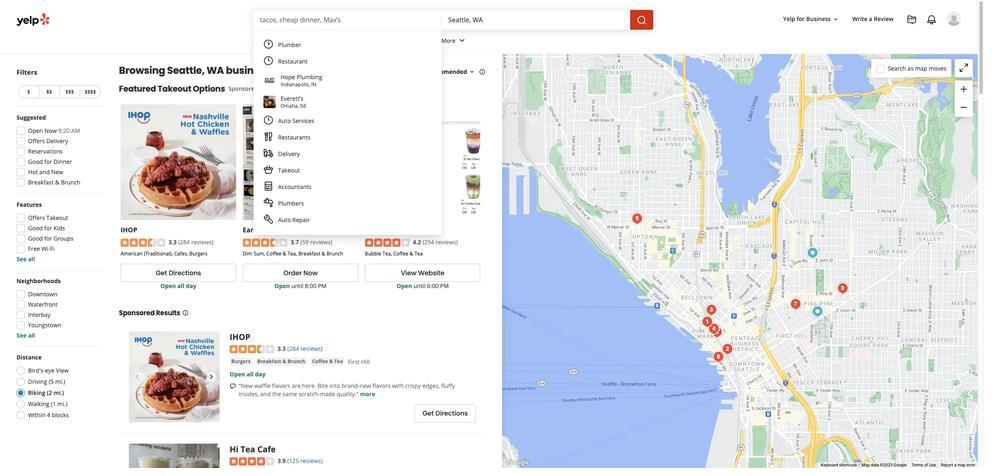 Task type: locate. For each thing, give the bounding box(es) containing it.
open down view website
[[397, 282, 412, 290]]

1 vertical spatial auto
[[278, 216, 291, 224]]

ihop link up burgers button
[[230, 332, 251, 343]]

see all button for free wi-fi
[[17, 255, 35, 263]]

16 info v2 image
[[479, 68, 486, 75], [182, 310, 189, 317]]

1 vertical spatial offers
[[28, 214, 45, 222]]

order now
[[284, 268, 318, 278]]

into
[[330, 382, 340, 390]]

good for good for groups
[[28, 235, 43, 242]]

(2
[[47, 389, 52, 397]]

a inside write a review link
[[869, 15, 873, 23]]

1 auto from the top
[[278, 117, 291, 125]]

offers for offers delivery
[[28, 137, 45, 145]]

slideshow element
[[129, 332, 220, 423]]

24 clock v2 image
[[263, 39, 273, 49], [263, 56, 273, 66], [263, 115, 273, 125]]

a right report
[[955, 463, 957, 468]]

burgers up "new
[[231, 358, 251, 365]]

brunch
[[61, 178, 80, 186], [327, 250, 343, 257], [288, 358, 306, 365]]

a right write
[[869, 15, 873, 23]]

offers up reservations
[[28, 137, 45, 145]]

3.3 star rating image up american
[[121, 239, 165, 247]]

bird's-eye view
[[28, 367, 69, 375]]

see all
[[17, 255, 35, 263], [17, 332, 35, 340]]

sponsored left results
[[119, 309, 155, 318]]

24 clock v2 image up 24 food v2 icon
[[263, 115, 273, 125]]

open up results
[[160, 282, 176, 290]]

(1
[[51, 400, 56, 408]]

delivery down open now 9:20 am
[[46, 137, 68, 145]]

cafe for early bird cafe
[[276, 225, 291, 235]]

2 pm from the left
[[440, 282, 449, 290]]

2 horizontal spatial takeout
[[278, 166, 300, 174]]

results
[[156, 309, 180, 318]]

option group containing distance
[[14, 354, 102, 422]]

dim
[[243, 250, 252, 257]]

map region
[[490, 42, 984, 468]]

ihop for left ihop link
[[121, 225, 137, 235]]

until for view
[[414, 282, 426, 290]]

businesses
[[226, 64, 282, 77]]

mi.) right (5 at the bottom of the page
[[55, 378, 65, 386]]

burgers
[[189, 250, 208, 257], [231, 358, 251, 365]]

0 vertical spatial map
[[915, 64, 928, 72]]

restaurants link up "restaurant"
[[252, 30, 309, 54]]

get down 'american (traditional), cafes, burgers'
[[156, 268, 167, 278]]

for right yelp
[[797, 15, 805, 23]]

in
[[311, 81, 317, 88]]

24 chevron down v2 image up "restaurant"
[[293, 36, 303, 46]]

breakfast & brunch down new
[[28, 178, 80, 186]]

auto right 24 auto repair v2 icon
[[278, 216, 291, 224]]

flavors up more link
[[373, 382, 391, 390]]

1 vertical spatial brunch
[[327, 250, 343, 257]]

coffee inside button
[[312, 358, 328, 365]]

auto down "omaha,"
[[278, 117, 291, 125]]

0 vertical spatial takeout
[[158, 83, 191, 95]]

1 horizontal spatial and
[[260, 390, 271, 398]]

1 vertical spatial ihop
[[230, 332, 251, 343]]

auto for auto repair
[[278, 216, 291, 224]]

0 vertical spatial 16 info v2 image
[[479, 68, 486, 75]]

0 horizontal spatial (284
[[178, 238, 190, 246]]

until for order
[[292, 282, 304, 290]]

& down new
[[55, 178, 59, 186]]

pm
[[318, 282, 327, 290], [440, 282, 449, 290]]

offers delivery
[[28, 137, 68, 145]]

directions down cafes,
[[169, 268, 201, 278]]

delivery right the 24 delivery v2 image
[[278, 150, 300, 158]]

breakfast down 3.3 link
[[257, 358, 281, 365]]

services
[[292, 117, 314, 125]]

takeout for featured
[[158, 83, 191, 95]]

1 horizontal spatial directions
[[436, 409, 468, 419]]

3.3 star rating image
[[121, 239, 165, 247], [230, 345, 274, 354]]

0 vertical spatial tea
[[415, 250, 423, 257]]

burgers down 3.3 (284 reviews) on the bottom of the page
[[189, 250, 208, 257]]

for down offers takeout
[[44, 224, 52, 232]]

1 vertical spatial breakfast & brunch
[[257, 358, 306, 365]]

takeout up kids
[[46, 214, 68, 222]]

0 horizontal spatial 24 chevron down v2 image
[[293, 36, 303, 46]]

2 24 clock v2 image from the top
[[263, 56, 273, 66]]

coffee for view website
[[393, 250, 409, 257]]

mi.)
[[55, 378, 65, 386], [53, 389, 64, 397], [57, 400, 67, 408]]

None field
[[260, 15, 435, 24], [448, 15, 624, 24], [260, 15, 435, 24]]

$$$$ button
[[80, 86, 101, 98]]

tea up 3.9 star rating image
[[241, 444, 255, 455]]

pike place chowder image
[[706, 321, 723, 337]]

1 vertical spatial tea
[[334, 358, 343, 365]]

1 vertical spatial 3.3 star rating image
[[230, 345, 274, 354]]

good down offers takeout
[[28, 224, 43, 232]]

free
[[28, 245, 40, 253]]

& down 3.7 (59 reviews)
[[322, 250, 325, 257]]

group containing features
[[14, 201, 102, 264]]

biking
[[28, 389, 45, 397]]

1 horizontal spatial burgers
[[231, 358, 251, 365]]

groups
[[54, 235, 74, 242]]

0 horizontal spatial breakfast
[[28, 178, 54, 186]]

Near text field
[[448, 15, 624, 24]]

open until 8:00 pm
[[275, 282, 327, 290]]

reviews) for view website
[[436, 238, 458, 246]]

0 horizontal spatial until
[[292, 282, 304, 290]]

9:20
[[58, 127, 70, 135]]

brunch inside "breakfast & brunch" button
[[288, 358, 306, 365]]

2 offers from the top
[[28, 214, 45, 222]]

and
[[39, 168, 50, 176], [260, 390, 271, 398]]

tea inside button
[[334, 358, 343, 365]]

auto for auto services
[[278, 117, 291, 125]]

1 horizontal spatial (284
[[287, 345, 299, 353]]

see all for youngstown
[[17, 332, 35, 340]]

1 vertical spatial see
[[17, 332, 27, 340]]

tea, down 4.2 star rating "image"
[[383, 250, 392, 257]]

restaurants down the 'auto services'
[[278, 133, 311, 141]]

report a map error link
[[941, 463, 976, 468]]

1 horizontal spatial ihop link
[[230, 332, 251, 343]]

view website
[[401, 268, 445, 278]]

keyboard
[[821, 463, 838, 468]]

user actions element
[[777, 10, 973, 61]]

sponsored down businesses
[[228, 85, 258, 93]]

0 horizontal spatial get
[[156, 268, 167, 278]]

1 vertical spatial see all
[[17, 332, 35, 340]]

map for error
[[958, 463, 966, 468]]

terms
[[912, 463, 924, 468]]

1 horizontal spatial cafe
[[276, 225, 291, 235]]

1 horizontal spatial 3.3
[[278, 345, 286, 353]]

24 chevron down v2 image right more
[[457, 36, 467, 46]]

Find text field
[[260, 15, 435, 24]]

& down 4.2
[[410, 250, 413, 257]]

0 vertical spatial see all
[[17, 255, 35, 263]]

view inside option group
[[56, 367, 69, 375]]

a
[[869, 15, 873, 23], [955, 463, 957, 468]]

0 horizontal spatial 3.3
[[169, 238, 177, 246]]

radiator whiskey image
[[709, 324, 725, 341]]

error
[[967, 463, 976, 468]]

1 pm from the left
[[318, 282, 327, 290]]

breakfast
[[28, 178, 54, 186], [299, 250, 320, 257], [257, 358, 281, 365]]

1 horizontal spatial takeout
[[158, 83, 191, 95]]

get down edges,
[[423, 409, 434, 419]]

brunch down new
[[61, 178, 80, 186]]

map right as
[[915, 64, 928, 72]]

1 24 chevron down v2 image from the left
[[293, 36, 303, 46]]

1 vertical spatial get
[[423, 409, 434, 419]]

group containing suggested
[[14, 114, 102, 189]]

yelp
[[783, 15, 795, 23]]

ihop image
[[810, 303, 826, 320]]

search image
[[637, 15, 647, 25]]

bite
[[318, 382, 328, 390]]

see
[[17, 255, 27, 263], [17, 332, 27, 340]]

2 see all button from the top
[[17, 332, 35, 340]]

everett's omaha, ne
[[281, 95, 307, 109]]

2 flavors from the left
[[373, 382, 391, 390]]

filters
[[17, 68, 37, 77]]

0 vertical spatial see all button
[[17, 255, 35, 263]]

driving (5 mi.)
[[28, 378, 65, 386]]

3.7 star rating image
[[243, 239, 287, 247]]

see all button down free
[[17, 255, 35, 263]]

& left first on the bottom of the page
[[329, 358, 333, 365]]

1 horizontal spatial flavors
[[373, 382, 391, 390]]

breakfast & brunch inside button
[[257, 358, 306, 365]]

1 horizontal spatial get directions link
[[415, 405, 476, 423]]

1 horizontal spatial 16 info v2 image
[[479, 68, 486, 75]]

view
[[401, 268, 417, 278], [56, 367, 69, 375]]

1 offers from the top
[[28, 137, 45, 145]]

day up waffle
[[255, 371, 266, 378]]

3.3 up "breakfast & brunch" button
[[278, 345, 286, 353]]

1 horizontal spatial brunch
[[288, 358, 306, 365]]

ihop for the bottommost ihop link
[[230, 332, 251, 343]]

24 clock v2 image for restaurant
[[263, 56, 273, 66]]

cafe up 3.9 star rating image
[[257, 444, 276, 455]]

get directions link down cafes,
[[121, 264, 236, 282]]

coffee down (284 reviews)
[[312, 358, 328, 365]]

24 clock v2 image left plumber
[[263, 39, 273, 49]]

get
[[156, 268, 167, 278], [423, 409, 434, 419]]

reviews) right (59
[[310, 238, 332, 246]]

6:00
[[427, 282, 439, 290]]

1 see all from the top
[[17, 255, 35, 263]]

see up distance at the bottom
[[17, 332, 27, 340]]

2 vertical spatial good
[[28, 235, 43, 242]]

2 vertical spatial takeout
[[46, 214, 68, 222]]

0 vertical spatial mi.)
[[55, 378, 65, 386]]

1 horizontal spatial until
[[414, 282, 426, 290]]

seattle,
[[167, 64, 205, 77]]

24 clock v2 image inside plumber link
[[263, 39, 273, 49]]

(284 right 3.3 link
[[287, 345, 299, 353]]

for inside yelp for business button
[[797, 15, 805, 23]]

until left '8:00'
[[292, 282, 304, 290]]

1 vertical spatial mi.)
[[53, 389, 64, 397]]

coffee down 4.2 star rating "image"
[[393, 250, 409, 257]]

0 vertical spatial cafe
[[276, 225, 291, 235]]

1 vertical spatial restaurants
[[278, 133, 311, 141]]

hi tea cafe link
[[230, 444, 276, 455]]

tyler b. image
[[947, 11, 962, 26]]

new
[[360, 382, 371, 390]]

0 vertical spatial ihop
[[121, 225, 137, 235]]

(284 reviews)
[[287, 345, 323, 353]]

0 vertical spatial now
[[44, 127, 57, 135]]

0 horizontal spatial tea,
[[288, 250, 297, 257]]

1 horizontal spatial day
[[255, 371, 266, 378]]

group containing neighborhoods
[[14, 277, 102, 340]]

open down "suggested"
[[28, 127, 43, 135]]

pm right '8:00'
[[318, 282, 327, 290]]

option group
[[14, 354, 102, 422]]

& up order
[[283, 250, 286, 257]]

2 horizontal spatial coffee
[[393, 250, 409, 257]]

omaha,
[[281, 102, 299, 109]]

see all down free
[[17, 255, 35, 263]]

and down waffle
[[260, 390, 271, 398]]

hi tea cafe image
[[805, 245, 821, 261]]

None search field
[[253, 10, 655, 30]]

reviews) for order now
[[310, 238, 332, 246]]

good
[[28, 158, 43, 166], [28, 224, 43, 232], [28, 235, 43, 242]]

3 24 clock v2 image from the top
[[263, 115, 273, 125]]

eye
[[45, 367, 55, 375]]

24 chevron down v2 image inside restaurants link
[[293, 36, 303, 46]]

restaurants up "restaurant"
[[259, 37, 291, 44]]

0 horizontal spatial map
[[915, 64, 928, 72]]

within 4 blocks
[[28, 411, 69, 419]]

0 vertical spatial 24 clock v2 image
[[263, 39, 273, 49]]

hot and new
[[28, 168, 63, 176]]

1 vertical spatial 24 clock v2 image
[[263, 56, 273, 66]]

1 vertical spatial see all button
[[17, 332, 35, 340]]

$ button
[[18, 86, 39, 98]]

mi.) for biking (2 mi.)
[[53, 389, 64, 397]]

reviews) right (125
[[301, 457, 323, 465]]

1 horizontal spatial breakfast & brunch
[[257, 358, 306, 365]]

2 good from the top
[[28, 224, 43, 232]]

restaurants link up takeout link
[[258, 129, 437, 146]]

open inside group
[[28, 127, 43, 135]]

1 horizontal spatial view
[[401, 268, 417, 278]]

0 horizontal spatial coffee
[[266, 250, 282, 257]]

3.7
[[291, 238, 299, 246]]

4.2
[[413, 238, 421, 246]]

16 chevron down v2 image
[[833, 16, 839, 23]]

plumber link
[[258, 37, 437, 53]]

1 24 clock v2 image from the top
[[263, 39, 273, 49]]

3 good from the top
[[28, 235, 43, 242]]

pm for website
[[440, 282, 449, 290]]

0 vertical spatial breakfast
[[28, 178, 54, 186]]

next image
[[207, 372, 216, 382]]

group
[[955, 81, 973, 117], [14, 114, 102, 189], [14, 201, 102, 264], [14, 277, 102, 340]]

& down 3.3 link
[[283, 358, 286, 365]]

2 see all from the top
[[17, 332, 35, 340]]

accountants
[[278, 183, 312, 191]]

1 horizontal spatial get directions
[[423, 409, 468, 419]]

1 vertical spatial and
[[260, 390, 271, 398]]

3.3 up cafes,
[[169, 238, 177, 246]]

0 horizontal spatial get directions
[[156, 268, 201, 278]]

see all button down youngstown
[[17, 332, 35, 340]]

takeout down seattle,
[[158, 83, 191, 95]]

24 clock v2 image left "restaurant"
[[263, 56, 273, 66]]

coffee & tea link
[[311, 358, 345, 366]]

3.3 star rating image up burgers "link"
[[230, 345, 274, 354]]

open for until 6:00 pm
[[397, 282, 412, 290]]

24 clock v2 image for auto services
[[263, 115, 273, 125]]

now up offers delivery
[[44, 127, 57, 135]]

0 vertical spatial offers
[[28, 137, 45, 145]]

$$$$
[[85, 88, 96, 95]]

0 horizontal spatial open all day
[[160, 282, 196, 290]]

and right hot
[[39, 168, 50, 176]]

1 good from the top
[[28, 158, 43, 166]]

1 vertical spatial ihop link
[[230, 332, 251, 343]]

(125 reviews) link
[[287, 457, 323, 466]]

tea,
[[288, 250, 297, 257], [383, 250, 392, 257]]

restaurants link
[[252, 30, 309, 54], [258, 129, 437, 146]]

map left error
[[958, 463, 966, 468]]

good up free
[[28, 235, 43, 242]]

directions
[[169, 268, 201, 278], [436, 409, 468, 419]]

all down youngstown
[[28, 332, 35, 340]]

0 vertical spatial and
[[39, 168, 50, 176]]

1 vertical spatial (284
[[287, 345, 299, 353]]

brunch down 3.7 (59 reviews)
[[327, 250, 343, 257]]

for down good for kids on the left top
[[44, 235, 52, 242]]

0 horizontal spatial a
[[869, 15, 873, 23]]

and inside group
[[39, 168, 50, 176]]

open all day up results
[[160, 282, 196, 290]]

  text field
[[260, 15, 435, 24]]

now up '8:00'
[[304, 268, 318, 278]]

delivery
[[46, 137, 68, 145], [278, 150, 300, 158]]

ihop link
[[121, 225, 137, 235], [230, 332, 251, 343]]

0 horizontal spatial now
[[44, 127, 57, 135]]

coffee
[[266, 250, 282, 257], [393, 250, 409, 257], [312, 358, 328, 365]]

offers for offers takeout
[[28, 214, 45, 222]]

free wi-fi
[[28, 245, 55, 253]]

now inside the order now link
[[304, 268, 318, 278]]

1 until from the left
[[292, 282, 304, 290]]

1 vertical spatial map
[[958, 463, 966, 468]]

0 vertical spatial see
[[17, 255, 27, 263]]

0 vertical spatial burgers
[[189, 250, 208, 257]]

reviews) up 'american (traditional), cafes, burgers'
[[191, 238, 214, 246]]

16 speech v2 image
[[230, 383, 236, 390]]

3.9 star rating image
[[230, 458, 274, 466]]

all up "new
[[247, 371, 254, 378]]

view right eye
[[56, 367, 69, 375]]

takeout up accountants
[[278, 166, 300, 174]]

offers up good for kids on the left top
[[28, 214, 45, 222]]

accountants link
[[258, 179, 437, 195]]

walking
[[28, 400, 49, 408]]

2 until from the left
[[414, 282, 426, 290]]

indianapolis,
[[281, 81, 310, 88]]

suggested
[[17, 114, 46, 121]]

see all down youngstown
[[17, 332, 35, 340]]

tea down 4.2
[[415, 250, 423, 257]]

view up open until 6:00 pm
[[401, 268, 417, 278]]

2 tea, from the left
[[383, 250, 392, 257]]

(traditional),
[[144, 250, 173, 257]]

more link
[[360, 390, 375, 398]]

breakfast & brunch
[[28, 178, 80, 186], [257, 358, 306, 365]]

fi
[[50, 245, 55, 253]]

3.3 for 3.3 (284 reviews)
[[169, 238, 177, 246]]

open for until 8:00 pm
[[275, 282, 290, 290]]

(59
[[300, 238, 309, 246]]

24 plumbers v2 image
[[263, 198, 273, 208]]

1 see all button from the top
[[17, 255, 35, 263]]

1 vertical spatial view
[[56, 367, 69, 375]]

2 vertical spatial brunch
[[288, 358, 306, 365]]

crispy
[[405, 382, 421, 390]]

1 horizontal spatial coffee
[[312, 358, 328, 365]]

0 horizontal spatial delivery
[[46, 137, 68, 145]]

2 vertical spatial breakfast
[[257, 358, 281, 365]]

ihop link up american
[[121, 225, 137, 235]]

waterfront
[[28, 301, 58, 309]]

1 horizontal spatial tea,
[[383, 250, 392, 257]]

as
[[908, 64, 914, 72]]

brunch down (284 reviews)
[[288, 358, 306, 365]]

2 auto from the top
[[278, 216, 291, 224]]

google image
[[504, 458, 532, 468]]

restaurants inside business categories 'element'
[[259, 37, 291, 44]]

1 see from the top
[[17, 255, 27, 263]]

dim sum, coffee & tea, breakfast & brunch
[[243, 250, 343, 257]]

1 vertical spatial breakfast
[[299, 250, 320, 257]]

0 horizontal spatial get directions link
[[121, 264, 236, 282]]

pm right 6:00
[[440, 282, 449, 290]]

open down order
[[275, 282, 290, 290]]

cascina spinasse image
[[835, 280, 851, 297]]

good up hot
[[28, 158, 43, 166]]

2 24 chevron down v2 image from the left
[[457, 36, 467, 46]]

a for write
[[869, 15, 873, 23]]

open all day up "new
[[230, 371, 266, 378]]

hot
[[28, 168, 38, 176]]

2 see from the top
[[17, 332, 27, 340]]

24 clock v2 image inside auto services link
[[263, 115, 273, 125]]

1 vertical spatial get directions
[[423, 409, 468, 419]]

24 chevron down v2 image
[[293, 36, 303, 46], [457, 36, 467, 46]]

0 horizontal spatial flavors
[[272, 382, 290, 390]]

for for dinner
[[44, 158, 52, 166]]

(284 up cafes,
[[178, 238, 190, 246]]

0 vertical spatial a
[[869, 15, 873, 23]]

0 vertical spatial open all day
[[160, 282, 196, 290]]

shaker + spear image
[[704, 302, 720, 318]]

0 vertical spatial view
[[401, 268, 417, 278]]

for up hot and new
[[44, 158, 52, 166]]

& inside coffee & tea button
[[329, 358, 333, 365]]

restaurant
[[278, 57, 308, 65]]

1 horizontal spatial delivery
[[278, 150, 300, 158]]

get directions down cafes,
[[156, 268, 201, 278]]

projects image
[[907, 15, 917, 25]]

breakfast down 3.7 (59 reviews)
[[299, 250, 320, 257]]

wi-
[[41, 245, 50, 253]]

until left 6:00
[[414, 282, 426, 290]]

tea, down 3.7
[[288, 250, 297, 257]]

24 chevron down v2 image inside more link
[[457, 36, 467, 46]]

get directions link down fluffy
[[415, 405, 476, 423]]

24 clock v2 image inside restaurant link
[[263, 56, 273, 66]]

1 horizontal spatial ihop
[[230, 332, 251, 343]]

mi.) right (2
[[53, 389, 64, 397]]

4.2 (254 reviews)
[[413, 238, 458, 246]]

mi.) for walking (1 mi.)
[[57, 400, 67, 408]]

bubble tea, coffee & tea
[[365, 250, 423, 257]]



Task type: vqa. For each thing, say whether or not it's contained in the screenshot.
See all 1358 photos
no



Task type: describe. For each thing, give the bounding box(es) containing it.
more link
[[435, 30, 474, 54]]

auto repair
[[278, 216, 310, 224]]

24 clock v2 image for plumber
[[263, 39, 273, 49]]

(125 reviews)
[[287, 457, 323, 465]]

2 horizontal spatial brunch
[[327, 250, 343, 257]]

reviews) for get directions
[[191, 238, 214, 246]]

browsing
[[119, 64, 165, 77]]

hope
[[281, 73, 295, 81]]

0 vertical spatial restaurants link
[[252, 30, 309, 54]]

edges,
[[423, 382, 440, 390]]

coffee & tea button
[[311, 358, 345, 366]]

24 chevron down v2 image for more
[[457, 36, 467, 46]]

scratch-
[[299, 390, 320, 398]]

get for the rightmost "get directions" link
[[423, 409, 434, 419]]

burgers inside button
[[231, 358, 251, 365]]

takeout for offers
[[46, 214, 68, 222]]

yelp for business button
[[780, 12, 843, 27]]

review
[[874, 15, 894, 23]]

now for order
[[304, 268, 318, 278]]

early bird cafe link
[[243, 225, 291, 235]]

elliott's oyster house image
[[711, 349, 727, 365]]

3.3 for 3.3
[[278, 345, 286, 353]]

1 vertical spatial day
[[255, 371, 266, 378]]

cafe for hi tea cafe
[[257, 444, 276, 455]]

sponsored inside featured takeout options sponsored
[[228, 85, 258, 93]]

good for dinner
[[28, 158, 72, 166]]

2 horizontal spatial breakfast
[[299, 250, 320, 257]]

coffee for order now
[[266, 250, 282, 257]]

pm for now
[[318, 282, 327, 290]]

driving
[[28, 378, 47, 386]]

featured
[[119, 83, 156, 95]]

the pink door image
[[699, 314, 716, 330]]

fluffy
[[441, 382, 455, 390]]

mi.) for driving (5 mi.)
[[55, 378, 65, 386]]

von's 1000 spirits image
[[720, 341, 736, 358]]

good for groups
[[28, 235, 74, 242]]

get for the topmost "get directions" link
[[156, 268, 167, 278]]

open until 6:00 pm
[[397, 282, 449, 290]]

google
[[894, 463, 907, 468]]

coffee & tea
[[312, 358, 343, 365]]

report a map error
[[941, 463, 976, 468]]

same
[[283, 390, 297, 398]]

good for good for kids
[[28, 224, 43, 232]]

1 vertical spatial directions
[[436, 409, 468, 419]]

auto services
[[278, 117, 314, 125]]

0 vertical spatial (284
[[178, 238, 190, 246]]

more
[[441, 37, 456, 44]]

auto services link
[[258, 113, 437, 129]]

24 shopping v2 image
[[263, 165, 273, 175]]

1 vertical spatial open all day
[[230, 371, 266, 378]]

new
[[51, 168, 63, 176]]

of
[[925, 463, 928, 468]]

expand map image
[[959, 63, 969, 73]]

bird
[[261, 225, 275, 235]]

featured takeout options sponsored
[[119, 83, 258, 95]]

24 auto repair v2 image
[[263, 215, 273, 224]]

0 horizontal spatial 16 info v2 image
[[182, 310, 189, 317]]

$$$ button
[[59, 86, 80, 98]]

open for 9:20 am
[[28, 127, 43, 135]]

0 vertical spatial brunch
[[61, 178, 80, 186]]

get directions for the rightmost "get directions" link
[[423, 409, 468, 419]]

all up results
[[177, 282, 184, 290]]

reviews) up coffee & tea
[[301, 345, 323, 353]]

zoom in image
[[959, 84, 969, 94]]

for for business
[[797, 15, 805, 23]]

now for open
[[44, 127, 57, 135]]

restaurant link
[[258, 53, 437, 70]]

insides,
[[239, 390, 259, 398]]

(254
[[423, 238, 434, 246]]

(5
[[49, 378, 54, 386]]

bubble
[[365, 250, 381, 257]]

first hill
[[348, 358, 370, 366]]

$$
[[46, 88, 52, 95]]

burgers link
[[230, 358, 252, 366]]

for for groups
[[44, 235, 52, 242]]

within
[[28, 411, 46, 419]]

and inside "new waffle flavors are here. bite into brand-new flavors with crispy edges, fluffy insides, and the same scratch-made quality."
[[260, 390, 271, 398]]

all down free
[[28, 255, 35, 263]]

american (traditional), cafes, burgers
[[121, 250, 208, 257]]

notifications image
[[927, 15, 937, 25]]

a for report
[[955, 463, 957, 468]]

keyboard shortcuts button
[[821, 463, 857, 468]]

keyboard shortcuts
[[821, 463, 857, 468]]

24 chevron down v2 image for restaurants
[[293, 36, 303, 46]]

0 horizontal spatial directions
[[169, 268, 201, 278]]

0 vertical spatial get directions link
[[121, 264, 236, 282]]

auto repair link
[[258, 212, 437, 228]]

with
[[392, 382, 404, 390]]

reservations
[[28, 147, 63, 155]]

0 horizontal spatial day
[[186, 282, 196, 290]]

$
[[27, 88, 30, 95]]

$$$
[[66, 88, 74, 95]]

1 flavors from the left
[[272, 382, 290, 390]]

(125
[[287, 457, 299, 465]]

am
[[71, 127, 80, 135]]

cafes,
[[174, 250, 188, 257]]

early
[[243, 225, 259, 235]]

get directions for the topmost "get directions" link
[[156, 268, 201, 278]]

0 horizontal spatial sponsored
[[119, 309, 155, 318]]

everett's
[[281, 95, 303, 102]]

data
[[871, 463, 879, 468]]

are
[[292, 382, 301, 390]]

see all for free wi-fi
[[17, 255, 35, 263]]

1 horizontal spatial 3.3 star rating image
[[230, 345, 274, 354]]

more
[[360, 390, 375, 398]]

see for free wi-fi
[[17, 255, 27, 263]]

for for kids
[[44, 224, 52, 232]]

$$ button
[[39, 86, 59, 98]]

& inside "breakfast & brunch" button
[[283, 358, 286, 365]]

24 food v2 image
[[263, 132, 273, 142]]

2 horizontal spatial tea
[[415, 250, 423, 257]]

0 horizontal spatial 3.3 star rating image
[[121, 239, 165, 247]]

yelp for business
[[783, 15, 831, 23]]

0 horizontal spatial burgers
[[189, 250, 208, 257]]

4.2 star rating image
[[365, 239, 410, 247]]

hope plumbing indianapolis, in
[[281, 73, 322, 88]]

order
[[284, 268, 302, 278]]

see all button for youngstown
[[17, 332, 35, 340]]

di fiora image
[[788, 296, 804, 313]]

0 vertical spatial delivery
[[46, 137, 68, 145]]

business categories element
[[252, 30, 962, 54]]

see for youngstown
[[17, 332, 27, 340]]

map for moves
[[915, 64, 928, 72]]

search
[[888, 64, 906, 72]]

bird's-
[[28, 367, 45, 375]]

0 horizontal spatial breakfast & brunch
[[28, 178, 80, 186]]

options
[[193, 83, 225, 95]]

downtown
[[28, 290, 57, 298]]

good for good for dinner
[[28, 158, 43, 166]]

map
[[862, 463, 870, 468]]

first
[[348, 358, 360, 366]]

website
[[418, 268, 445, 278]]

features
[[17, 201, 42, 209]]

1 vertical spatial restaurants link
[[258, 129, 437, 146]]

ne
[[300, 102, 307, 109]]

shortcuts
[[839, 463, 857, 468]]

ihop image
[[129, 332, 220, 423]]

browsing seattle, wa businesses
[[119, 64, 282, 77]]

map data ©2023 google
[[862, 463, 907, 468]]

none field the near
[[448, 15, 624, 24]]

4
[[47, 411, 50, 419]]

0 horizontal spatial ihop link
[[121, 225, 137, 235]]

hi tea cafe
[[230, 444, 276, 455]]

2 vertical spatial tea
[[241, 444, 255, 455]]

1 tea, from the left
[[288, 250, 297, 257]]

open up 16 speech v2 image
[[230, 371, 245, 378]]

24 accountants v2 image
[[263, 182, 273, 191]]

24 delivery v2 image
[[263, 148, 273, 158]]

zoom out image
[[959, 103, 969, 112]]

write
[[853, 15, 868, 23]]

previous image
[[132, 372, 142, 382]]

breakfast inside button
[[257, 358, 281, 365]]

toulouse petit kitchen & lounge image
[[629, 210, 646, 227]]



